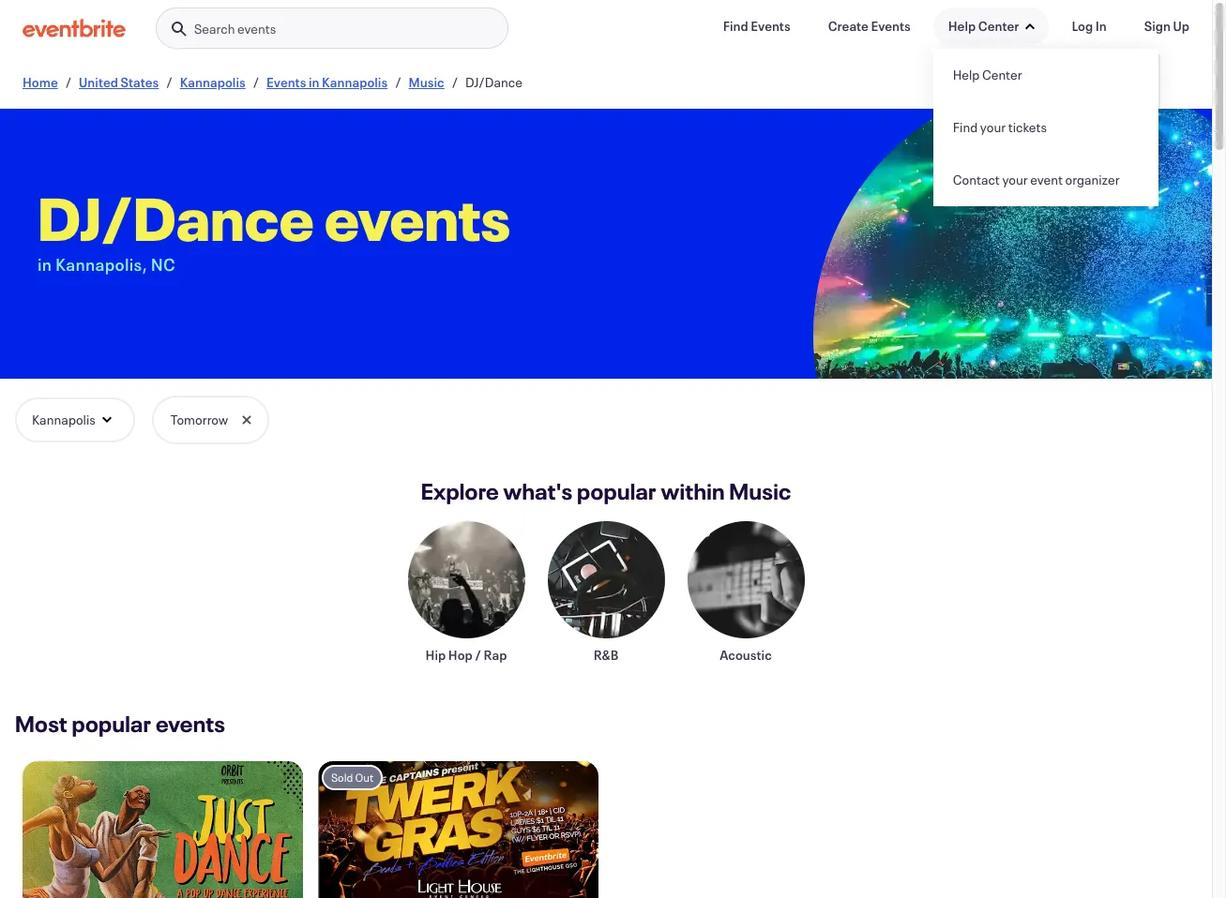 Task type: describe. For each thing, give the bounding box(es) containing it.
hip hop / rap
[[426, 646, 507, 664]]

sign
[[1144, 17, 1171, 35]]

sold out
[[331, 770, 374, 785]]

hip hop / rap link
[[408, 522, 525, 664]]

0 vertical spatial help
[[948, 17, 976, 35]]

what's
[[503, 477, 573, 507]]

home / united states / kannapolis / events in kannapolis / music / dj/dance
[[23, 73, 522, 91]]

find events
[[723, 17, 790, 35]]

help center inside submenu element
[[953, 66, 1022, 83]]

home link
[[23, 73, 58, 91]]

find your tickets
[[953, 118, 1047, 136]]

/ left music link
[[395, 73, 401, 91]]

1 horizontal spatial popular
[[577, 477, 657, 507]]

/ right states
[[166, 73, 172, 91]]

united
[[79, 73, 118, 91]]

kannapolis,
[[55, 253, 147, 276]]

most
[[15, 709, 67, 739]]

submenu element
[[933, 49, 1158, 206]]

your for contact
[[1002, 171, 1028, 189]]

home
[[23, 73, 58, 91]]

in
[[1095, 17, 1107, 35]]

contact
[[953, 171, 1000, 189]]

0 vertical spatial help center
[[948, 17, 1019, 35]]

create events link
[[813, 8, 926, 45]]

0 vertical spatial center
[[978, 17, 1019, 35]]

nc
[[151, 253, 175, 276]]

0 horizontal spatial music
[[409, 73, 444, 91]]

find events link
[[708, 8, 805, 45]]

r&b
[[594, 646, 618, 664]]

tickets
[[1008, 118, 1047, 136]]

acoustic link
[[687, 522, 804, 664]]

1 horizontal spatial kannapolis
[[180, 73, 246, 91]]

search events
[[194, 20, 276, 38]]

your for find
[[980, 118, 1006, 136]]

in inside the dj/dance events in kannapolis, nc
[[38, 253, 52, 276]]

sign up link
[[1129, 8, 1204, 45]]

explore
[[421, 477, 499, 507]]

music link
[[409, 73, 444, 91]]

r&b link
[[547, 522, 665, 664]]

help center link
[[933, 49, 1158, 101]]

sign up
[[1144, 17, 1189, 35]]

organizer
[[1065, 171, 1120, 189]]

tomorrow button
[[154, 398, 268, 443]]

2 horizontal spatial kannapolis
[[322, 73, 388, 91]]

1 vertical spatial popular
[[72, 709, 151, 739]]

events for create events
[[871, 17, 911, 35]]

events for dj/dance
[[325, 178, 511, 257]]

/ right music link
[[452, 73, 458, 91]]

center inside submenu element
[[982, 66, 1022, 83]]



Task type: locate. For each thing, give the bounding box(es) containing it.
within
[[661, 477, 725, 507]]

/ right home
[[65, 73, 71, 91]]

your left event
[[1002, 171, 1028, 189]]

help right create events
[[948, 17, 976, 35]]

acoustic
[[720, 646, 772, 664]]

/ right kannapolis link
[[253, 73, 259, 91]]

0 vertical spatial your
[[980, 118, 1006, 136]]

find for find events
[[723, 17, 748, 35]]

1 horizontal spatial in
[[309, 73, 319, 91]]

1 horizontal spatial music
[[729, 477, 791, 507]]

[object object] image
[[807, 109, 1212, 433]]

1 horizontal spatial dj/dance
[[465, 73, 522, 91]]

in left kannapolis,
[[38, 253, 52, 276]]

events inside the dj/dance events in kannapolis, nc
[[325, 178, 511, 257]]

search
[[194, 20, 235, 38]]

popular left within at the right of page
[[577, 477, 657, 507]]

kannapolis inside button
[[32, 411, 96, 429]]

/
[[65, 73, 71, 91], [166, 73, 172, 91], [253, 73, 259, 91], [395, 73, 401, 91], [452, 73, 458, 91], [475, 646, 481, 664]]

events
[[237, 20, 276, 38], [325, 178, 511, 257], [156, 709, 225, 739]]

search events button
[[156, 8, 508, 50]]

help
[[948, 17, 976, 35], [953, 66, 980, 83]]

events inside search events button
[[237, 20, 276, 38]]

find
[[723, 17, 748, 35], [953, 118, 978, 136]]

united states link
[[79, 73, 159, 91]]

help center up help center link
[[948, 17, 1019, 35]]

2 horizontal spatial events
[[871, 17, 911, 35]]

help center
[[948, 17, 1019, 35], [953, 66, 1022, 83]]

out
[[355, 770, 374, 785]]

0 horizontal spatial dj/dance
[[38, 178, 314, 257]]

1 vertical spatial events
[[325, 178, 511, 257]]

1 vertical spatial your
[[1002, 171, 1028, 189]]

events in kannapolis link
[[266, 73, 388, 91]]

find inside submenu element
[[953, 118, 978, 136]]

rap
[[484, 646, 507, 664]]

dj/dance events in kannapolis, nc
[[38, 178, 511, 276]]

1 vertical spatial help center
[[953, 66, 1022, 83]]

in down search events button
[[309, 73, 319, 91]]

1 vertical spatial center
[[982, 66, 1022, 83]]

1 horizontal spatial events
[[237, 20, 276, 38]]

help up find your tickets
[[953, 66, 980, 83]]

popular right most
[[72, 709, 151, 739]]

most popular events
[[15, 709, 225, 739]]

0 vertical spatial music
[[409, 73, 444, 91]]

kannapolis button
[[15, 398, 135, 443]]

hop
[[448, 646, 473, 664]]

center
[[978, 17, 1019, 35], [982, 66, 1022, 83]]

create
[[828, 17, 869, 35]]

0 horizontal spatial find
[[723, 17, 748, 35]]

hip
[[426, 646, 446, 664]]

0 horizontal spatial events
[[266, 73, 306, 91]]

0 horizontal spatial events
[[156, 709, 225, 739]]

event
[[1030, 171, 1063, 189]]

0 vertical spatial in
[[309, 73, 319, 91]]

2 vertical spatial events
[[156, 709, 225, 739]]

log
[[1072, 17, 1093, 35]]

kannapolis
[[180, 73, 246, 91], [322, 73, 388, 91], [32, 411, 96, 429]]

contact your event organizer link
[[933, 154, 1158, 206]]

in
[[309, 73, 319, 91], [38, 253, 52, 276]]

dj/dance inside the dj/dance events in kannapolis, nc
[[38, 178, 314, 257]]

1 vertical spatial in
[[38, 253, 52, 276]]

events inside 'link'
[[751, 17, 790, 35]]

events for find events
[[751, 17, 790, 35]]

up
[[1173, 17, 1189, 35]]

explore what's popular within music
[[421, 477, 791, 507]]

states
[[121, 73, 159, 91]]

center up find your tickets
[[982, 66, 1022, 83]]

0 vertical spatial dj/dance
[[465, 73, 522, 91]]

your
[[980, 118, 1006, 136], [1002, 171, 1028, 189]]

events
[[751, 17, 790, 35], [871, 17, 911, 35], [266, 73, 306, 91]]

events for search
[[237, 20, 276, 38]]

your left tickets
[[980, 118, 1006, 136]]

just dance! primary image image
[[22, 762, 303, 899]]

log in
[[1072, 17, 1107, 35]]

events right create
[[871, 17, 911, 35]]

sold
[[331, 770, 353, 785]]

contact your event organizer
[[953, 171, 1120, 189]]

1 horizontal spatial find
[[953, 118, 978, 136]]

dj/dance
[[465, 73, 522, 91], [38, 178, 314, 257]]

1 horizontal spatial events
[[751, 17, 790, 35]]

1 vertical spatial dj/dance
[[38, 178, 314, 257]]

find inside 'link'
[[723, 17, 748, 35]]

find for find your tickets
[[953, 118, 978, 136]]

help center up find your tickets
[[953, 66, 1022, 83]]

center up help center link
[[978, 17, 1019, 35]]

eventbrite image
[[23, 19, 126, 37]]

help inside submenu element
[[953, 66, 980, 83]]

0 vertical spatial find
[[723, 17, 748, 35]]

1 vertical spatial help
[[953, 66, 980, 83]]

1 vertical spatial music
[[729, 477, 791, 507]]

1 vertical spatial find
[[953, 118, 978, 136]]

kannapolis link
[[180, 73, 246, 91]]

popular
[[577, 477, 657, 507], [72, 709, 151, 739]]

log in link
[[1057, 8, 1122, 45]]

/ left rap
[[475, 646, 481, 664]]

twerk gras: beads + baddies editon (college fridays season finale) primary image image
[[318, 762, 599, 899]]

0 vertical spatial events
[[237, 20, 276, 38]]

tomorrow
[[171, 411, 228, 429]]

music
[[409, 73, 444, 91], [729, 477, 791, 507]]

events left create
[[751, 17, 790, 35]]

events down search events button
[[266, 73, 306, 91]]

0 horizontal spatial kannapolis
[[32, 411, 96, 429]]

0 vertical spatial popular
[[577, 477, 657, 507]]

2 horizontal spatial events
[[325, 178, 511, 257]]

0 horizontal spatial popular
[[72, 709, 151, 739]]

create events
[[828, 17, 911, 35]]

0 horizontal spatial in
[[38, 253, 52, 276]]

find your tickets link
[[933, 101, 1158, 154]]



Task type: vqa. For each thing, say whether or not it's contained in the screenshot.
Tools & Features
no



